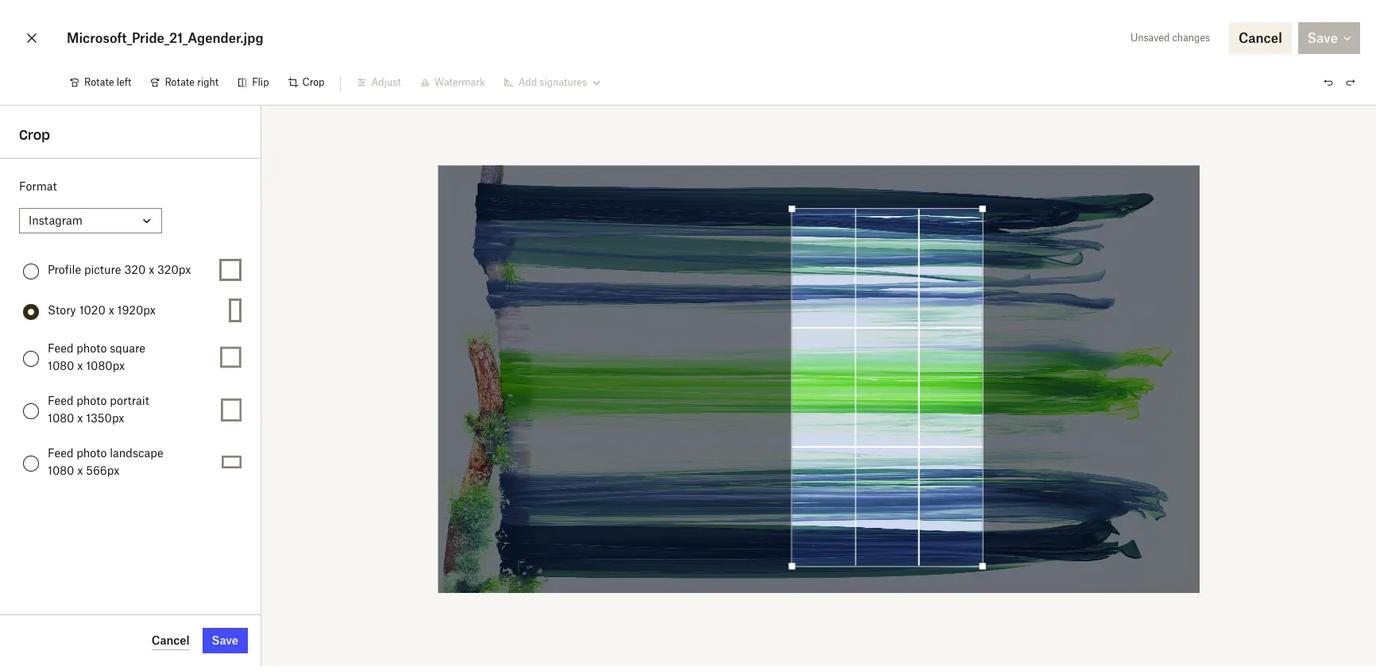 Task type: vqa. For each thing, say whether or not it's contained in the screenshot.
they'll
no



Task type: locate. For each thing, give the bounding box(es) containing it.
0 vertical spatial cancel button
[[1229, 22, 1292, 54]]

1 photo from the top
[[77, 342, 107, 355]]

story
[[48, 304, 76, 317]]

1 vertical spatial 1080
[[48, 412, 74, 425]]

photo inside feed photo portrait 1080 x 1350px
[[77, 394, 107, 408]]

0 vertical spatial cancel
[[1239, 30, 1282, 46]]

photo inside feed photo landscape 1080 x 566px
[[77, 447, 107, 460]]

1920px
[[117, 304, 156, 317]]

x inside feed photo square 1080 x 1080px
[[77, 359, 83, 373]]

cancel button left save button
[[152, 632, 190, 651]]

feed for feed photo landscape 1080 x 566px
[[48, 447, 73, 460]]

2 1080 from the top
[[48, 412, 74, 425]]

feed down story
[[48, 342, 73, 355]]

1080 left 566px
[[48, 464, 74, 478]]

rotate left the left
[[84, 76, 114, 88]]

feed inside feed photo portrait 1080 x 1350px
[[48, 394, 73, 408]]

cancel button right changes
[[1229, 22, 1292, 54]]

x left 1080px
[[77, 359, 83, 373]]

cancel right changes
[[1239, 30, 1282, 46]]

left
[[117, 76, 131, 88]]

crop button
[[279, 70, 334, 95]]

crop right flip
[[302, 76, 325, 88]]

3 1080 from the top
[[48, 464, 74, 478]]

photo for 1080px
[[77, 342, 107, 355]]

1080 left 1350px
[[48, 412, 74, 425]]

1080 left 1080px
[[48, 359, 74, 373]]

0 vertical spatial 1080
[[48, 359, 74, 373]]

1 horizontal spatial crop
[[302, 76, 325, 88]]

landscape
[[110, 447, 163, 460]]

2 rotate from the left
[[165, 76, 195, 88]]

1 horizontal spatial cancel
[[1239, 30, 1282, 46]]

rotate for rotate left
[[84, 76, 114, 88]]

profile
[[48, 263, 81, 277]]

None radio
[[23, 403, 39, 419]]

x inside feed photo landscape 1080 x 566px
[[77, 464, 83, 478]]

feed
[[48, 342, 73, 355], [48, 394, 73, 408], [48, 447, 73, 460]]

changes
[[1172, 32, 1210, 44]]

1080 inside feed photo portrait 1080 x 1350px
[[48, 412, 74, 425]]

x right 1020
[[109, 304, 114, 317]]

photo up 1080px
[[77, 342, 107, 355]]

0 vertical spatial crop
[[302, 76, 325, 88]]

feed inside feed photo landscape 1080 x 566px
[[48, 447, 73, 460]]

photo inside feed photo square 1080 x 1080px
[[77, 342, 107, 355]]

1080 inside feed photo square 1080 x 1080px
[[48, 359, 74, 373]]

x left 566px
[[77, 464, 83, 478]]

1080
[[48, 359, 74, 373], [48, 412, 74, 425], [48, 464, 74, 478]]

1 vertical spatial cancel button
[[152, 632, 190, 651]]

photo up 1350px
[[77, 394, 107, 408]]

format
[[19, 180, 57, 193]]

1 horizontal spatial rotate
[[165, 76, 195, 88]]

rotate left right
[[165, 76, 195, 88]]

save
[[212, 634, 238, 648]]

crop
[[302, 76, 325, 88], [19, 127, 50, 143]]

photo
[[77, 342, 107, 355], [77, 394, 107, 408], [77, 447, 107, 460]]

flip
[[252, 76, 269, 88]]

Format button
[[19, 208, 162, 234]]

2 vertical spatial 1080
[[48, 464, 74, 478]]

2 photo from the top
[[77, 394, 107, 408]]

1 vertical spatial feed
[[48, 394, 73, 408]]

2 feed from the top
[[48, 394, 73, 408]]

1080 for feed photo square 1080 x 1080px
[[48, 359, 74, 373]]

1 horizontal spatial cancel button
[[1229, 22, 1292, 54]]

photo up 566px
[[77, 447, 107, 460]]

cancel inside "button"
[[1239, 30, 1282, 46]]

crop inside button
[[302, 76, 325, 88]]

feed down feed photo portrait 1080 x 1350px
[[48, 447, 73, 460]]

0 vertical spatial feed
[[48, 342, 73, 355]]

None radio
[[23, 263, 39, 279], [23, 304, 39, 320], [23, 351, 39, 367], [23, 456, 39, 472], [23, 263, 39, 279], [23, 304, 39, 320], [23, 351, 39, 367], [23, 456, 39, 472]]

1 vertical spatial crop
[[19, 127, 50, 143]]

photo for 566px
[[77, 447, 107, 460]]

2 vertical spatial feed
[[48, 447, 73, 460]]

feed for feed photo portrait 1080 x 1350px
[[48, 394, 73, 408]]

0 horizontal spatial cancel
[[152, 634, 190, 647]]

None field
[[0, 0, 122, 17]]

x for portrait
[[77, 412, 83, 425]]

1 rotate from the left
[[84, 76, 114, 88]]

1 1080 from the top
[[48, 359, 74, 373]]

1 vertical spatial photo
[[77, 394, 107, 408]]

cancel button
[[1229, 22, 1292, 54], [152, 632, 190, 651]]

0 vertical spatial photo
[[77, 342, 107, 355]]

3 feed from the top
[[48, 447, 73, 460]]

x
[[149, 263, 154, 277], [109, 304, 114, 317], [77, 359, 83, 373], [77, 412, 83, 425], [77, 464, 83, 478]]

1 feed from the top
[[48, 342, 73, 355]]

feed down feed photo square 1080 x 1080px
[[48, 394, 73, 408]]

crop up format at top
[[19, 127, 50, 143]]

unsaved
[[1131, 32, 1170, 44]]

1 vertical spatial cancel
[[152, 634, 190, 647]]

rotate inside 'rotate left' button
[[84, 76, 114, 88]]

rotate left button
[[60, 70, 141, 95]]

cancel for leftmost cancel "button"
[[152, 634, 190, 647]]

x left 1350px
[[77, 412, 83, 425]]

feed photo portrait 1080 x 1350px
[[48, 394, 149, 425]]

2 vertical spatial photo
[[77, 447, 107, 460]]

right
[[197, 76, 219, 88]]

rotate right button
[[141, 70, 228, 95]]

3 photo from the top
[[77, 447, 107, 460]]

rotate inside rotate right button
[[165, 76, 195, 88]]

320
[[124, 263, 146, 277]]

1080 inside feed photo landscape 1080 x 566px
[[48, 464, 74, 478]]

x inside feed photo portrait 1080 x 1350px
[[77, 412, 83, 425]]

cancel left save
[[152, 634, 190, 647]]

feed inside feed photo square 1080 x 1080px
[[48, 342, 73, 355]]

rotate
[[84, 76, 114, 88], [165, 76, 195, 88]]

cancel
[[1239, 30, 1282, 46], [152, 634, 190, 647]]

0 horizontal spatial rotate
[[84, 76, 114, 88]]



Task type: describe. For each thing, give the bounding box(es) containing it.
rotate right
[[165, 76, 219, 88]]

close image
[[22, 25, 41, 51]]

feed photo landscape 1080 x 566px
[[48, 447, 163, 478]]

unsaved changes
[[1131, 32, 1210, 44]]

feed photo square 1080 x 1080px
[[48, 342, 145, 373]]

1350px
[[86, 412, 124, 425]]

save button
[[202, 629, 248, 654]]

rotate left
[[84, 76, 131, 88]]

1080 for feed photo landscape 1080 x 566px
[[48, 464, 74, 478]]

0 horizontal spatial cancel button
[[152, 632, 190, 651]]

profile picture 320 x 320px
[[48, 263, 191, 277]]

x right 320
[[149, 263, 154, 277]]

cancel for rightmost cancel "button"
[[1239, 30, 1282, 46]]

1020
[[79, 304, 106, 317]]

microsoft_pride_21_agender.jpg
[[67, 30, 264, 46]]

instagram
[[29, 214, 83, 227]]

320px
[[157, 263, 191, 277]]

portrait
[[110, 394, 149, 408]]

feed for feed photo square 1080 x 1080px
[[48, 342, 73, 355]]

0 horizontal spatial crop
[[19, 127, 50, 143]]

566px
[[86, 464, 119, 478]]

x for square
[[77, 359, 83, 373]]

flip button
[[228, 70, 279, 95]]

1080px
[[86, 359, 125, 373]]

x for landscape
[[77, 464, 83, 478]]

rotate for rotate right
[[165, 76, 195, 88]]

photo for 1350px
[[77, 394, 107, 408]]

square
[[110, 342, 145, 355]]

story 1020 x 1920px
[[48, 304, 156, 317]]

1080 for feed photo portrait 1080 x 1350px
[[48, 412, 74, 425]]

picture
[[84, 263, 121, 277]]



